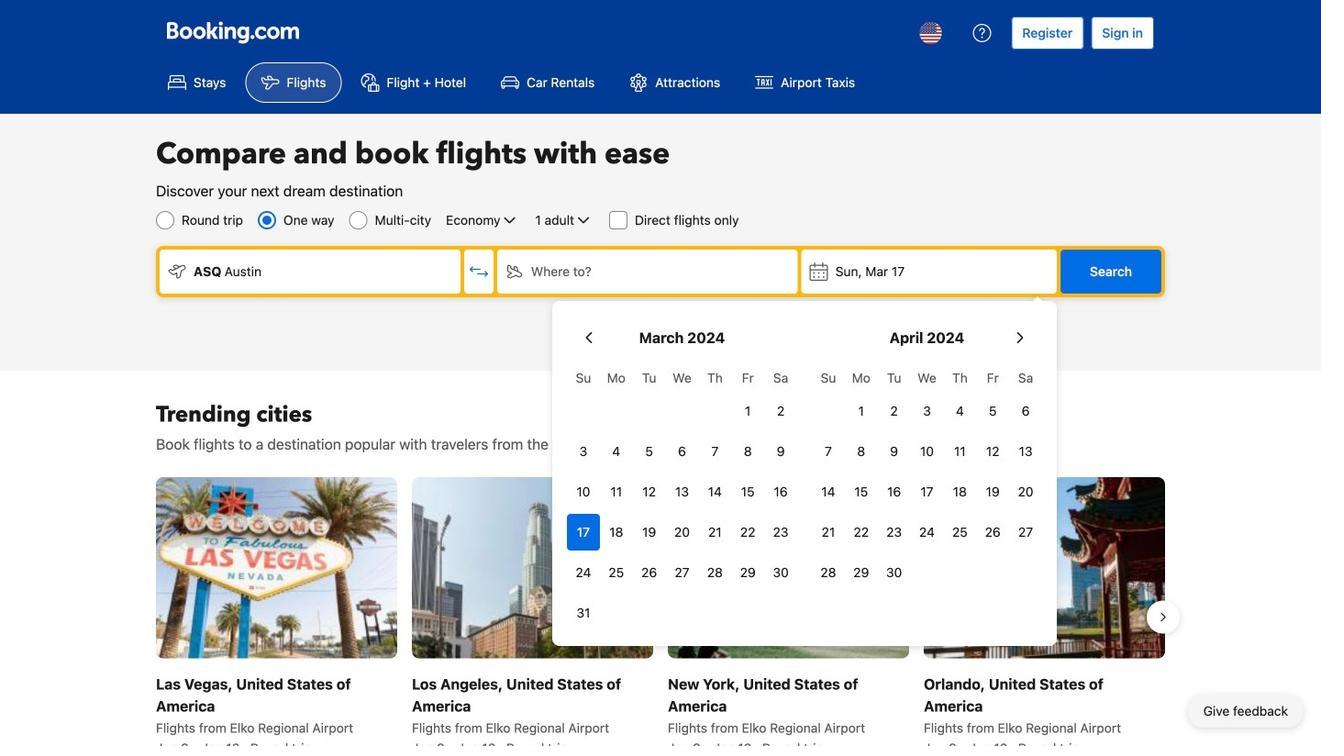 Task type: vqa. For each thing, say whether or not it's contained in the screenshot.
the near
no



Task type: locate. For each thing, give the bounding box(es) containing it.
18 April 2024 checkbox
[[944, 473, 977, 510]]

28 March 2024 checkbox
[[699, 554, 732, 591]]

0 horizontal spatial grid
[[567, 360, 797, 631]]

12 March 2024 checkbox
[[633, 473, 666, 510]]

29 April 2024 checkbox
[[845, 554, 878, 591]]

8 April 2024 checkbox
[[845, 433, 878, 470]]

5 March 2024 checkbox
[[633, 433, 666, 470]]

17 April 2024 checkbox
[[911, 473, 944, 510]]

14 March 2024 checkbox
[[699, 473, 732, 510]]

27 March 2024 checkbox
[[666, 554, 699, 591]]

booking.com logo image
[[167, 22, 299, 44], [167, 22, 299, 44]]

13 March 2024 checkbox
[[666, 473, 699, 510]]

2 grid from the left
[[812, 360, 1042, 591]]

24 March 2024 checkbox
[[567, 554, 600, 591]]

9 March 2024 checkbox
[[764, 433, 797, 470]]

grid
[[567, 360, 797, 631], [812, 360, 1042, 591]]

6 March 2024 checkbox
[[666, 433, 699, 470]]

los angeles, united states of america image
[[412, 477, 653, 658]]

15 March 2024 checkbox
[[732, 473, 764, 510]]

16 March 2024 checkbox
[[764, 473, 797, 510]]

22 April 2024 checkbox
[[845, 514, 878, 551]]

cell
[[567, 510, 600, 551]]

region
[[141, 470, 1180, 746]]

12 April 2024 checkbox
[[977, 433, 1009, 470]]

1 horizontal spatial grid
[[812, 360, 1042, 591]]

9 April 2024 checkbox
[[878, 433, 911, 470]]

8 March 2024 checkbox
[[732, 433, 764, 470]]

21 March 2024 checkbox
[[699, 514, 732, 551]]

16 April 2024 checkbox
[[878, 473, 911, 510]]

11 March 2024 checkbox
[[600, 473, 633, 510]]

25 March 2024 checkbox
[[600, 554, 633, 591]]

28 April 2024 checkbox
[[812, 554, 845, 591]]

29 March 2024 checkbox
[[732, 554, 764, 591]]

30 April 2024 checkbox
[[878, 554, 911, 591]]

25 April 2024 checkbox
[[944, 514, 977, 551]]

cell inside "grid"
[[567, 510, 600, 551]]

22 March 2024 checkbox
[[732, 514, 764, 551]]

5 April 2024 checkbox
[[977, 393, 1009, 429]]

26 March 2024 checkbox
[[633, 554, 666, 591]]



Task type: describe. For each thing, give the bounding box(es) containing it.
30 March 2024 checkbox
[[764, 554, 797, 591]]

11 April 2024 checkbox
[[944, 433, 977, 470]]

20 April 2024 checkbox
[[1009, 473, 1042, 510]]

24 April 2024 checkbox
[[911, 514, 944, 551]]

new york, united states of america image
[[668, 477, 909, 658]]

las vegas, united states of america image
[[156, 477, 397, 658]]

orlando, united states of america image
[[924, 477, 1165, 658]]

27 April 2024 checkbox
[[1009, 514, 1042, 551]]

6 April 2024 checkbox
[[1009, 393, 1042, 429]]

15 April 2024 checkbox
[[845, 473, 878, 510]]

18 March 2024 checkbox
[[600, 514, 633, 551]]

2 March 2024 checkbox
[[764, 393, 797, 429]]

21 April 2024 checkbox
[[812, 514, 845, 551]]

4 April 2024 checkbox
[[944, 393, 977, 429]]

7 March 2024 checkbox
[[699, 433, 732, 470]]

23 March 2024 checkbox
[[764, 514, 797, 551]]

19 March 2024 checkbox
[[633, 514, 666, 551]]

1 April 2024 checkbox
[[845, 393, 878, 429]]

4 March 2024 checkbox
[[600, 433, 633, 470]]

14 April 2024 checkbox
[[812, 473, 845, 510]]

10 April 2024 checkbox
[[911, 433, 944, 470]]

26 April 2024 checkbox
[[977, 514, 1009, 551]]

7 April 2024 checkbox
[[812, 433, 845, 470]]

19 April 2024 checkbox
[[977, 473, 1009, 510]]

23 April 2024 checkbox
[[878, 514, 911, 551]]

20 March 2024 checkbox
[[666, 514, 699, 551]]

13 April 2024 checkbox
[[1009, 433, 1042, 470]]

10 March 2024 checkbox
[[567, 473, 600, 510]]

31 March 2024 checkbox
[[567, 595, 600, 631]]

3 March 2024 checkbox
[[567, 433, 600, 470]]

1 grid from the left
[[567, 360, 797, 631]]

17 March 2024 checkbox
[[567, 514, 600, 551]]

1 March 2024 checkbox
[[732, 393, 764, 429]]

2 April 2024 checkbox
[[878, 393, 911, 429]]

3 April 2024 checkbox
[[911, 393, 944, 429]]



